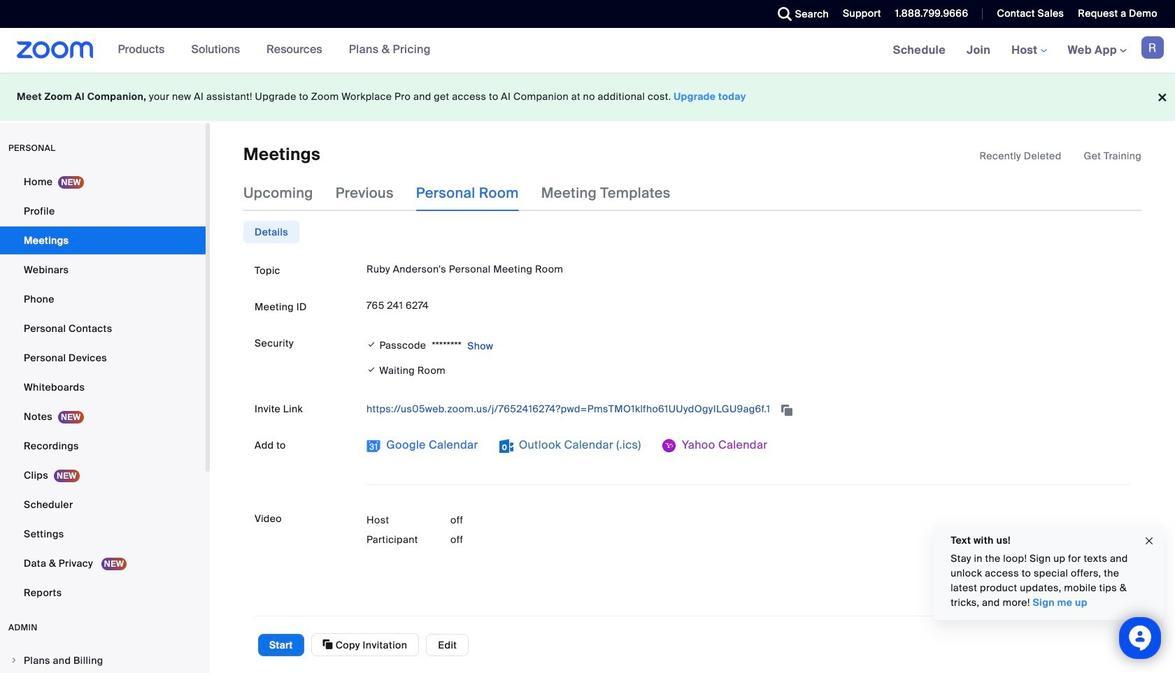 Task type: describe. For each thing, give the bounding box(es) containing it.
zoom logo image
[[17, 41, 93, 59]]

product information navigation
[[107, 28, 441, 73]]

copy image
[[323, 639, 333, 651]]

checked image
[[367, 363, 377, 378]]

right image
[[10, 657, 18, 665]]

copy url image
[[780, 406, 794, 415]]

close image
[[1144, 534, 1155, 550]]

personal menu menu
[[0, 168, 206, 609]]

add to outlook calendar (.ics) image
[[499, 440, 513, 454]]



Task type: vqa. For each thing, say whether or not it's contained in the screenshot.
footer
yes



Task type: locate. For each thing, give the bounding box(es) containing it.
meetings navigation
[[883, 28, 1175, 73]]

banner
[[0, 28, 1175, 73]]

menu item
[[0, 648, 206, 674]]

checked image
[[367, 338, 377, 352]]

add to google calendar image
[[367, 440, 381, 454]]

footer
[[0, 73, 1175, 121]]

tab
[[243, 221, 299, 244]]

profile picture image
[[1142, 36, 1164, 59]]

application
[[980, 149, 1142, 163]]

add to yahoo calendar image
[[662, 440, 676, 454]]

tab list
[[243, 221, 299, 244]]

tabs of meeting tab list
[[243, 175, 693, 212]]



